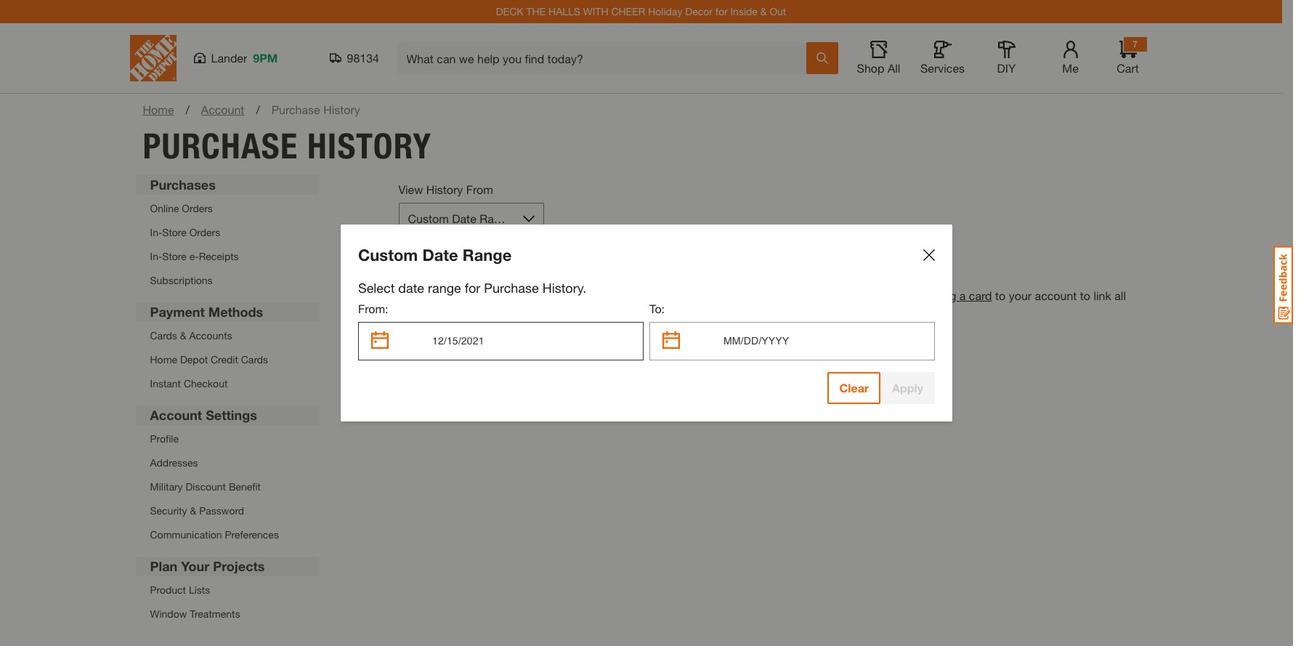 Task type: describe. For each thing, give the bounding box(es) containing it.
me
[[1063, 61, 1079, 75]]

discount
[[186, 480, 226, 493]]

1 horizontal spatial cards
[[241, 353, 268, 366]]

product lists
[[150, 584, 210, 596]]

instant
[[150, 377, 181, 389]]

to your account to link all purchases made while using it or, removing any applied search criteria.
[[422, 288, 1126, 320]]

0 vertical spatial purchase
[[272, 102, 320, 116]]

projects
[[213, 558, 265, 574]]

payment methods
[[150, 304, 263, 320]]

decor
[[685, 5, 713, 17]]

in-store orders
[[150, 226, 220, 238]]

using inside 'to your account to link all purchases made while using it or, removing any applied search criteria.'
[[541, 306, 569, 320]]

services button
[[920, 41, 966, 76]]

you
[[767, 271, 787, 285]]

1 vertical spatial orders
[[189, 226, 220, 238]]

1 vertical spatial for
[[465, 280, 481, 296]]

product
[[150, 584, 186, 596]]

history.
[[543, 280, 587, 296]]

instant checkout
[[150, 377, 228, 389]]

depot
[[180, 353, 208, 366]]

security & password
[[150, 504, 244, 517]]

applied
[[675, 306, 714, 320]]

1 vertical spatial purchase history
[[143, 125, 432, 167]]

services
[[921, 61, 965, 75]]

to:
[[650, 302, 665, 315]]

holiday
[[648, 5, 683, 17]]

preferences
[[225, 528, 279, 541]]

1 horizontal spatial view
[[733, 288, 758, 302]]

your for account
[[1009, 288, 1032, 302]]

sorry,
[[422, 271, 455, 285]]

cards & accounts
[[150, 329, 232, 342]]

inside
[[731, 5, 758, 17]]

found
[[589, 271, 621, 285]]

payment
[[150, 304, 205, 320]]

settings
[[206, 407, 257, 423]]

select
[[358, 280, 395, 296]]

communication
[[150, 528, 222, 541]]

adding a card link
[[920, 288, 992, 302]]

the up removing
[[623, 288, 639, 302]]

subscriptions
[[150, 274, 213, 286]]

link
[[1094, 288, 1112, 302]]

select date range for purchase history.
[[358, 280, 587, 296]]

all
[[1115, 288, 1126, 302]]

0 horizontal spatial date
[[398, 280, 424, 296]]

account for account
[[201, 102, 244, 116]]

date
[[422, 246, 458, 265]]

home depot credit cards
[[150, 353, 268, 366]]

home depot credit cards link
[[150, 353, 268, 366]]

store for e-
[[162, 250, 187, 262]]

1 horizontal spatial date
[[642, 288, 665, 302]]

military
[[150, 480, 183, 493]]

0 vertical spatial purchase history
[[272, 102, 360, 116]]

selected
[[678, 271, 725, 285]]

in-store orders link
[[150, 226, 220, 238]]

addresses link
[[150, 456, 198, 469]]

MM/DD/YYYY text field
[[724, 323, 931, 360]]

custom
[[358, 246, 418, 265]]

plan
[[150, 558, 177, 574]]

security
[[150, 504, 187, 517]]

sorry, there are no purchases found using the selected filters. you can try one of the following:
[[422, 271, 945, 285]]

e-
[[189, 250, 199, 262]]

window treatments link
[[150, 607, 240, 620]]

from
[[466, 182, 493, 196]]

purchases
[[150, 177, 216, 193]]

custom date range
[[358, 246, 512, 265]]

no
[[511, 271, 525, 285]]

deck the halls with cheer holiday decor for inside & out
[[496, 5, 786, 17]]

military discount benefit
[[150, 480, 261, 493]]

1 horizontal spatial range
[[668, 288, 698, 302]]

in- for in-store e-receipts
[[150, 250, 162, 262]]

in-store e-receipts
[[150, 250, 239, 262]]

1 / from the left
[[186, 102, 190, 116]]

profile
[[150, 432, 179, 445]]

close image
[[924, 249, 935, 261]]

are
[[490, 271, 508, 285]]

store for orders
[[162, 226, 187, 238]]

feedback link image
[[1274, 246, 1293, 324]]

removing
[[598, 306, 650, 320]]

online orders link
[[150, 202, 213, 214]]

lander 9pm
[[211, 51, 278, 65]]

account settings
[[150, 407, 257, 423]]

1 horizontal spatial for
[[716, 5, 728, 17]]

with
[[583, 5, 609, 17]]

window treatments
[[150, 607, 240, 620]]

filters.
[[729, 271, 763, 285]]

home for home
[[143, 102, 174, 116]]

in- for in-store orders
[[150, 226, 162, 238]]

expanding
[[565, 288, 619, 302]]

me button
[[1048, 41, 1094, 76]]

purchases inside 'to your account to link all purchases made while using it or, removing any applied search criteria.'
[[422, 306, 476, 320]]

2 vertical spatial purchase
[[484, 280, 539, 296]]

cart
[[1117, 61, 1139, 75]]

cheer
[[611, 5, 646, 17]]

card
[[969, 288, 992, 302]]

plan your projects
[[150, 558, 265, 574]]

7
[[1133, 39, 1138, 49]]

window
[[150, 607, 187, 620]]

out
[[770, 5, 786, 17]]



Task type: vqa. For each thing, say whether or not it's contained in the screenshot.
Terms
no



Task type: locate. For each thing, give the bounding box(es) containing it.
What can we help you find today? search field
[[407, 43, 806, 73]]

1 to from the left
[[996, 288, 1006, 302]]

1 horizontal spatial /
[[256, 102, 260, 116]]

security & password link
[[150, 504, 244, 517]]

1 horizontal spatial to
[[1080, 288, 1091, 302]]

home up the instant
[[150, 353, 177, 366]]

from:
[[358, 302, 388, 315]]

home for home depot credit cards
[[150, 353, 177, 366]]

one
[[832, 271, 853, 285]]

0 vertical spatial using
[[624, 271, 654, 285]]

account link
[[201, 101, 244, 118]]

date up any
[[642, 288, 665, 302]]

0 vertical spatial for
[[716, 5, 728, 17]]

98134 button
[[330, 51, 380, 65]]

/ right account link
[[256, 102, 260, 116]]

2 vertical spatial &
[[190, 504, 196, 517]]

your for search
[[485, 288, 508, 302]]

addresses
[[150, 456, 198, 469]]

using down by
[[541, 306, 569, 320]]

methods
[[208, 304, 263, 320]]

shop
[[857, 61, 885, 75]]

view down the filters.
[[733, 288, 758, 302]]

the
[[526, 5, 546, 17]]

0 vertical spatial account
[[201, 102, 244, 116]]

MM/DD/YYYY text field
[[432, 323, 639, 360]]

benefit
[[229, 480, 261, 493]]

purchase down account link
[[143, 125, 298, 167]]

cart 7
[[1117, 39, 1139, 75]]

a
[[960, 288, 966, 302]]

& left out on the top right of page
[[761, 5, 767, 17]]

view left from
[[399, 182, 423, 196]]

cards down payment
[[150, 329, 177, 342]]

deck the halls with cheer holiday decor for inside & out link
[[496, 5, 786, 17]]

your inside 'to your account to link all purchases made while using it or, removing any applied search criteria.'
[[1009, 288, 1032, 302]]

can
[[790, 271, 811, 285]]

0 vertical spatial in-
[[150, 226, 162, 238]]

try
[[814, 271, 829, 285]]

your left the account
[[1009, 288, 1032, 302]]

0 horizontal spatial purchases
[[422, 306, 476, 320]]

purchase up while
[[484, 280, 539, 296]]

account for account settings
[[150, 407, 202, 423]]

1 store from the top
[[162, 226, 187, 238]]

0 horizontal spatial to
[[996, 288, 1006, 302]]

from
[[801, 288, 825, 302]]

0 vertical spatial orders
[[182, 202, 213, 214]]

2 store from the top
[[162, 250, 187, 262]]

account
[[201, 102, 244, 116], [150, 407, 202, 423]]

in- up 'subscriptions'
[[150, 250, 162, 262]]

any
[[654, 306, 672, 320]]

home link
[[143, 101, 174, 118]]

& down payment
[[180, 329, 186, 342]]

2 in- from the top
[[150, 250, 162, 262]]

1 in- from the top
[[150, 226, 162, 238]]

purchase
[[272, 102, 320, 116], [143, 125, 298, 167], [484, 280, 539, 296]]

the right "of"
[[870, 271, 888, 285]]

1 vertical spatial &
[[180, 329, 186, 342]]

in-
[[150, 226, 162, 238], [150, 250, 162, 262]]

0 vertical spatial &
[[761, 5, 767, 17]]

menu,
[[884, 288, 916, 302]]

communication preferences
[[150, 528, 279, 541]]

0 horizontal spatial using
[[541, 306, 569, 320]]

2 horizontal spatial &
[[761, 5, 767, 17]]

1 vertical spatial purchase
[[143, 125, 298, 167]]

lander
[[211, 51, 247, 65]]

9pm
[[253, 51, 278, 65]]

using right the found
[[624, 271, 654, 285]]

cards right 'credit'
[[241, 353, 268, 366]]

& for password
[[190, 504, 196, 517]]

1 horizontal spatial purchases
[[528, 271, 586, 285]]

orders up in-store e-receipts link on the top left of page
[[189, 226, 220, 238]]

0 horizontal spatial cards
[[150, 329, 177, 342]]

your
[[181, 558, 209, 574]]

1 horizontal spatial &
[[190, 504, 196, 517]]

purchase down 9pm
[[272, 102, 320, 116]]

range down date at the top of the page
[[428, 280, 461, 296]]

by
[[549, 288, 562, 302]]

there
[[458, 271, 487, 285]]

to left link
[[1080, 288, 1091, 302]]

1 vertical spatial in-
[[150, 250, 162, 262]]

range
[[463, 246, 512, 265]]

instant checkout link
[[150, 377, 228, 389]]

account
[[1035, 288, 1077, 302]]

view
[[399, 182, 423, 196], [733, 288, 758, 302]]

military discount benefit link
[[150, 480, 261, 493]]

1 horizontal spatial using
[[624, 271, 654, 285]]

clear
[[840, 381, 869, 395]]

in
[[701, 288, 710, 302]]

1 vertical spatial cards
[[241, 353, 268, 366]]

deck
[[496, 5, 524, 17]]

checkout
[[184, 377, 228, 389]]

store
[[162, 226, 187, 238], [162, 250, 187, 262]]

/ right home link
[[186, 102, 190, 116]]

store down 'online orders' link
[[162, 226, 187, 238]]

0 horizontal spatial /
[[186, 102, 190, 116]]

range down sorry, there are no purchases found using the selected filters. you can try one of the following:
[[668, 288, 698, 302]]

for left inside
[[716, 5, 728, 17]]

the home depot logo image
[[130, 35, 176, 81]]

of
[[856, 271, 867, 285]]

account up profile
[[150, 407, 202, 423]]

0 vertical spatial purchases
[[528, 271, 586, 285]]

1 vertical spatial purchases
[[422, 306, 476, 320]]

communication preferences link
[[150, 528, 279, 541]]

0 horizontal spatial for
[[465, 280, 481, 296]]

0 horizontal spatial your
[[485, 288, 508, 302]]

2 to from the left
[[1080, 288, 1091, 302]]

1 vertical spatial view
[[733, 288, 758, 302]]

1 vertical spatial using
[[541, 306, 569, 320]]

criteria.
[[757, 306, 797, 320]]

0 horizontal spatial &
[[180, 329, 186, 342]]

0 vertical spatial view
[[399, 182, 423, 196]]

orders up in-store orders link
[[182, 202, 213, 214]]

1 vertical spatial home
[[150, 353, 177, 366]]

1 your from the left
[[485, 288, 508, 302]]

dropdown
[[828, 288, 881, 302]]

treatments
[[190, 607, 240, 620]]

to
[[996, 288, 1006, 302], [1080, 288, 1091, 302]]

98134
[[347, 51, 379, 65]]

purchases down broadening
[[422, 306, 476, 320]]

0 vertical spatial cards
[[150, 329, 177, 342]]

/
[[186, 102, 190, 116], [256, 102, 260, 116]]

accounts
[[189, 329, 232, 342]]

adding
[[920, 288, 957, 302]]

the right in at right
[[713, 288, 730, 302]]

0 horizontal spatial view
[[399, 182, 423, 196]]

cards & accounts link
[[150, 329, 232, 342]]

the up to:
[[657, 271, 675, 285]]

& right security
[[190, 504, 196, 517]]

halls
[[549, 5, 581, 17]]

broadening your search by expanding the date range in the view history from dropdown menu, adding a card
[[422, 288, 992, 302]]

to right the card
[[996, 288, 1006, 302]]

clear button
[[828, 372, 881, 404]]

it
[[573, 306, 579, 320]]

lists
[[189, 584, 210, 596]]

following:
[[891, 271, 945, 285]]

0 vertical spatial store
[[162, 226, 187, 238]]

account down lander
[[201, 102, 244, 116]]

1 vertical spatial account
[[150, 407, 202, 423]]

2 your from the left
[[1009, 288, 1032, 302]]

purchases
[[528, 271, 586, 285], [422, 306, 476, 320]]

0 vertical spatial home
[[143, 102, 174, 116]]

for left are
[[465, 280, 481, 296]]

subscriptions link
[[150, 274, 213, 286]]

store left e-
[[162, 250, 187, 262]]

in- down online
[[150, 226, 162, 238]]

1 vertical spatial store
[[162, 250, 187, 262]]

orders
[[182, 202, 213, 214], [189, 226, 220, 238]]

search
[[717, 306, 753, 320]]

2 / from the left
[[256, 102, 260, 116]]

home down the home depot logo
[[143, 102, 174, 116]]

0 horizontal spatial range
[[428, 280, 461, 296]]

& for accounts
[[180, 329, 186, 342]]

product lists link
[[150, 584, 210, 596]]

date
[[398, 280, 424, 296], [642, 288, 665, 302]]

date right select on the top left of the page
[[398, 280, 424, 296]]

shop all button
[[856, 41, 902, 76]]

your down are
[[485, 288, 508, 302]]

purchases up by
[[528, 271, 586, 285]]

diy
[[997, 61, 1016, 75]]

1 horizontal spatial your
[[1009, 288, 1032, 302]]



